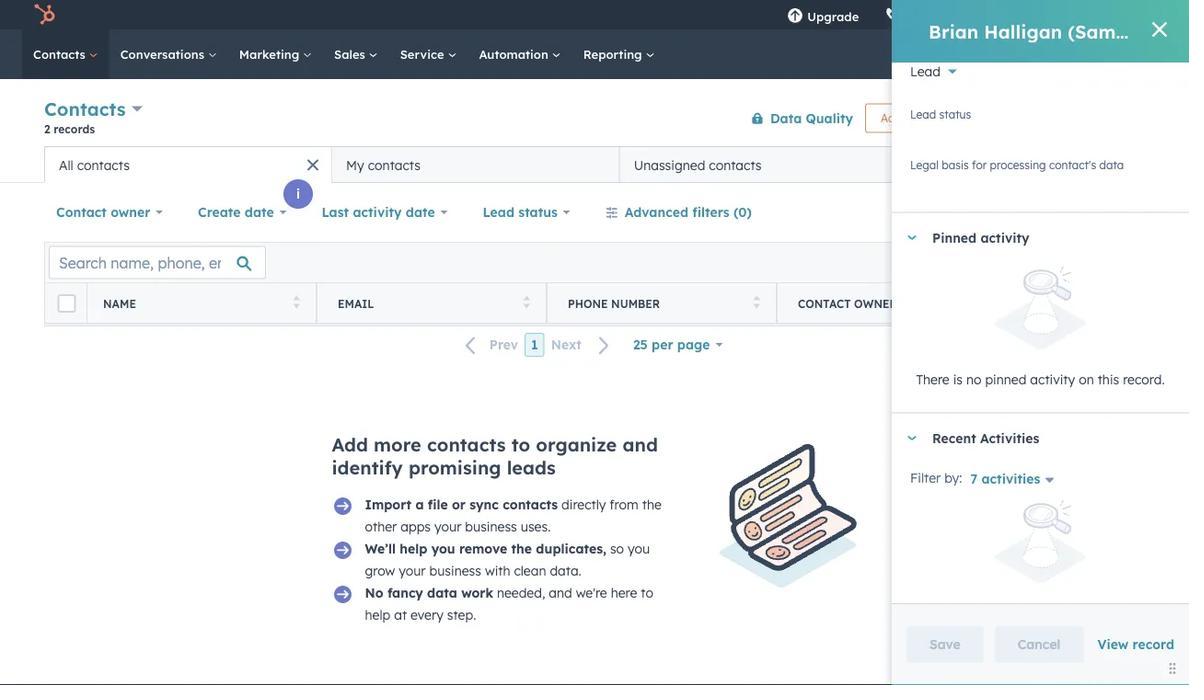 Task type: describe. For each thing, give the bounding box(es) containing it.
Search name, phone, email addresses, or company search field
[[49, 246, 266, 279]]

import button
[[957, 104, 1025, 133]]

advanced
[[625, 204, 689, 220]]

view
[[1098, 637, 1129, 653]]

1 horizontal spatial help
[[400, 541, 427, 557]]

owner inside popup button
[[111, 204, 150, 220]]

7 activities button
[[970, 465, 1066, 491]]

pagination navigation
[[455, 333, 621, 358]]

0 vertical spatial lead status
[[910, 107, 972, 121]]

edit columns
[[1062, 256, 1129, 270]]

contact owner inside popup button
[[56, 204, 150, 220]]

prev button
[[455, 333, 525, 358]]

0 horizontal spatial data
[[427, 586, 457, 602]]

25
[[633, 337, 648, 353]]

to inside add more contacts to organize and identify promising leads
[[512, 434, 530, 457]]

recent activities
[[933, 431, 1040, 447]]

help image
[[962, 8, 979, 25]]

pinned activity
[[933, 230, 1030, 246]]

(sample
[[1068, 20, 1144, 43]]

actions button
[[865, 104, 946, 133]]

create date button
[[186, 194, 299, 231]]

caret image for recent activities
[[907, 436, 918, 441]]

hubspot image
[[33, 4, 55, 26]]

automation link
[[468, 29, 572, 79]]

1 vertical spatial lead
[[910, 107, 936, 121]]

data quality button
[[739, 100, 854, 137]]

here
[[611, 586, 637, 602]]

1 horizontal spatial status
[[940, 107, 972, 121]]

1 you from the left
[[431, 541, 455, 557]]

contact owner button
[[44, 194, 175, 231]]

needed, and we're here to help at every step.
[[365, 586, 654, 624]]

johnsmith
[[1083, 7, 1138, 22]]

we're
[[576, 586, 607, 602]]

we'll help you remove the duplicates,
[[365, 541, 607, 557]]

add view (3/5) button
[[915, 146, 1065, 183]]

last activity date
[[322, 204, 435, 220]]

directly from the other apps your business uses.
[[365, 497, 662, 535]]

last activity date button
[[310, 194, 460, 231]]

this
[[1098, 371, 1120, 387]]

my
[[346, 157, 364, 173]]

add view (3/5)
[[947, 157, 1042, 173]]

work
[[461, 586, 493, 602]]

lead inside the lead popup button
[[910, 64, 941, 80]]

there
[[916, 371, 950, 387]]

there is no pinned activity on this record.
[[916, 371, 1165, 387]]

step.
[[447, 608, 476, 624]]

every
[[411, 608, 444, 624]]

reporting
[[583, 46, 646, 62]]

directly
[[562, 497, 606, 513]]

clean
[[514, 563, 546, 580]]

you inside so you grow your business with clean data.
[[628, 541, 650, 557]]

view
[[976, 157, 1006, 173]]

actions
[[881, 111, 919, 125]]

1 button
[[525, 333, 545, 357]]

contacts for all contacts
[[77, 157, 130, 173]]

filter by:
[[910, 470, 962, 486]]

calling icon button
[[878, 3, 909, 27]]

no
[[967, 371, 982, 387]]

view record
[[1098, 637, 1175, 653]]

all views link
[[1065, 146, 1145, 183]]

activities
[[982, 471, 1041, 487]]

activity inside alert
[[1030, 371, 1076, 387]]

2 press to sort. image from the left
[[754, 296, 760, 309]]

filter
[[910, 470, 941, 486]]

primary
[[1028, 297, 1081, 311]]

unassigned
[[634, 157, 706, 173]]

press to sort. image
[[523, 296, 530, 309]]

your inside so you grow your business with clean data.
[[399, 563, 426, 580]]

all for all views
[[1077, 157, 1093, 173]]

automation
[[479, 46, 552, 62]]

view record link
[[1098, 637, 1175, 653]]

contacts button
[[44, 96, 143, 122]]

0 vertical spatial contacts
[[33, 46, 89, 62]]

activity for last
[[353, 204, 402, 220]]

contacts up uses.
[[503, 497, 558, 513]]

john smith image
[[1063, 6, 1079, 23]]

filters
[[693, 204, 730, 220]]

pinned
[[933, 230, 977, 246]]

promising
[[409, 457, 501, 480]]

primary company
[[1028, 297, 1140, 311]]

save button
[[907, 627, 984, 664]]

primary company column header
[[1007, 284, 1189, 324]]

conversations link
[[109, 29, 228, 79]]

so you grow your business with clean data.
[[365, 541, 650, 580]]

i
[[296, 186, 300, 202]]

per
[[652, 337, 673, 353]]

1 vertical spatial the
[[511, 541, 532, 557]]

help button
[[955, 0, 986, 29]]

next
[[551, 337, 582, 353]]

fancy
[[387, 586, 423, 602]]

menu containing johnsmith
[[774, 0, 1167, 29]]

my contacts
[[346, 157, 421, 173]]

sales
[[334, 46, 369, 62]]

add for add more contacts to organize and identify promising leads
[[332, 434, 368, 457]]

2
[[44, 122, 50, 136]]

upgrade image
[[787, 8, 804, 25]]

(3/5)
[[1010, 157, 1042, 173]]

cancel
[[1018, 637, 1061, 653]]

no
[[365, 586, 384, 602]]

advanced filters (0)
[[625, 204, 752, 220]]



Task type: locate. For each thing, give the bounding box(es) containing it.
needed,
[[497, 586, 545, 602]]

2 all from the left
[[59, 157, 73, 173]]

conversations
[[120, 46, 208, 62]]

add more contacts to organize and identify promising leads
[[332, 434, 658, 480]]

records
[[54, 122, 95, 136]]

0 horizontal spatial activity
[[353, 204, 402, 220]]

all down the 2 records
[[59, 157, 73, 173]]

file
[[428, 497, 448, 513]]

date inside "popup button"
[[245, 204, 274, 220]]

1 vertical spatial caret image
[[907, 436, 918, 441]]

1 press to sort. element from the left
[[293, 296, 300, 312]]

1 vertical spatial data
[[427, 586, 457, 602]]

recent activities button
[[892, 414, 1171, 463]]

status up basis
[[940, 107, 972, 121]]

lead down my contacts button at the top of the page
[[483, 204, 515, 220]]

0 horizontal spatial contact
[[56, 204, 107, 220]]

calling icon image
[[885, 7, 902, 24]]

date right create
[[245, 204, 274, 220]]

1 press to sort. image from the left
[[293, 296, 300, 309]]

contacts up records
[[44, 98, 126, 121]]

press to sort. element for phone number
[[754, 296, 760, 312]]

contacts down records
[[77, 157, 130, 173]]

phone
[[568, 297, 608, 311]]

1 horizontal spatial the
[[642, 497, 662, 513]]

0 horizontal spatial status
[[519, 204, 558, 220]]

marketing link
[[228, 29, 323, 79]]

0 horizontal spatial lead status
[[483, 204, 558, 220]]

date
[[245, 204, 274, 220], [406, 204, 435, 220]]

1 vertical spatial contact owner
[[798, 297, 898, 311]]

your up fancy
[[399, 563, 426, 580]]

contact
[[56, 204, 107, 220], [798, 297, 851, 311]]

columns
[[1086, 256, 1129, 270]]

import a file or sync contacts
[[365, 497, 558, 513]]

1 horizontal spatial contact owner
[[798, 297, 898, 311]]

25 per page button
[[621, 327, 735, 364]]

my contacts button
[[332, 146, 620, 183]]

activity inside popup button
[[353, 204, 402, 220]]

contacts banner
[[44, 94, 1145, 146]]

2 caret image from the top
[[907, 436, 918, 441]]

0 horizontal spatial to
[[512, 434, 530, 457]]

0 vertical spatial activity
[[353, 204, 402, 220]]

close image
[[1153, 22, 1167, 37]]

other
[[365, 519, 397, 535]]

data.
[[550, 563, 582, 580]]

0 horizontal spatial contact owner
[[56, 204, 150, 220]]

brian
[[929, 20, 979, 43]]

add for add view (3/5)
[[947, 157, 973, 173]]

contacts up import a file or sync contacts
[[427, 434, 506, 457]]

contacts right "my"
[[368, 157, 421, 173]]

3 press to sort. element from the left
[[754, 296, 760, 312]]

0 vertical spatial contact
[[56, 204, 107, 220]]

1 horizontal spatial owner
[[854, 297, 898, 311]]

all for all contacts
[[59, 157, 73, 173]]

0 horizontal spatial all
[[59, 157, 73, 173]]

1 horizontal spatial to
[[641, 586, 654, 602]]

1 vertical spatial and
[[549, 586, 572, 602]]

remove
[[459, 541, 508, 557]]

lead
[[910, 64, 941, 80], [910, 107, 936, 121], [483, 204, 515, 220]]

data quality
[[770, 110, 853, 126]]

the inside directly from the other apps your business uses.
[[642, 497, 662, 513]]

for
[[972, 158, 987, 172]]

1 caret image from the top
[[907, 235, 918, 240]]

0 vertical spatial data
[[1100, 158, 1124, 172]]

the right from
[[642, 497, 662, 513]]

number
[[611, 297, 660, 311]]

2 press to sort. element from the left
[[523, 296, 530, 312]]

1 vertical spatial help
[[365, 608, 391, 624]]

caret image left pinned
[[907, 235, 918, 240]]

1 horizontal spatial your
[[435, 519, 462, 535]]

1 vertical spatial your
[[399, 563, 426, 580]]

add
[[947, 157, 973, 173], [332, 434, 368, 457]]

all contacts
[[59, 157, 130, 173]]

all inside "button"
[[59, 157, 73, 173]]

0 horizontal spatial owner
[[111, 204, 150, 220]]

data
[[1100, 158, 1124, 172], [427, 586, 457, 602]]

Search HubSpot search field
[[931, 39, 1156, 70]]

more
[[374, 434, 421, 457]]

2 horizontal spatial press to sort. element
[[754, 296, 760, 312]]

1 horizontal spatial data
[[1100, 158, 1124, 172]]

contacts inside the all contacts "button"
[[77, 157, 130, 173]]

lead status up basis
[[910, 107, 972, 121]]

caret image up filter
[[907, 436, 918, 441]]

contacts inside add more contacts to organize and identify promising leads
[[427, 434, 506, 457]]

business inside so you grow your business with clean data.
[[429, 563, 481, 580]]

marketplaces button
[[913, 0, 951, 29]]

1 horizontal spatial add
[[947, 157, 973, 173]]

all contacts button
[[44, 146, 332, 183]]

from
[[610, 497, 639, 513]]

activity right pinned
[[981, 230, 1030, 246]]

settings image
[[993, 8, 1010, 24]]

1 horizontal spatial press to sort. image
[[754, 296, 760, 309]]

1 horizontal spatial you
[[628, 541, 650, 557]]

to inside the needed, and we're here to help at every step.
[[641, 586, 654, 602]]

caret image for pinned activity
[[907, 235, 918, 240]]

0 vertical spatial add
[[947, 157, 973, 173]]

search image
[[1151, 48, 1164, 61]]

with
[[485, 563, 511, 580]]

1 horizontal spatial import
[[973, 111, 1010, 125]]

email
[[338, 297, 374, 311]]

there is no pinned activity on this record. alert
[[910, 266, 1171, 391]]

contacts
[[33, 46, 89, 62], [44, 98, 126, 121]]

service
[[400, 46, 448, 62]]

1 horizontal spatial contact
[[798, 297, 851, 311]]

import inside button
[[973, 111, 1010, 125]]

so
[[610, 541, 624, 557]]

0 horizontal spatial date
[[245, 204, 274, 220]]

sales link
[[323, 29, 389, 79]]

caret image
[[907, 235, 918, 240], [907, 436, 918, 441]]

date inside popup button
[[406, 204, 435, 220]]

name
[[103, 297, 136, 311]]

1 horizontal spatial all
[[1077, 157, 1093, 173]]

1 horizontal spatial lead status
[[910, 107, 972, 121]]

advanced filters (0) button
[[594, 194, 764, 231]]

settings link
[[990, 5, 1013, 24]]

1 vertical spatial import
[[365, 497, 412, 513]]

import for import
[[973, 111, 1010, 125]]

help inside the needed, and we're here to help at every step.
[[365, 608, 391, 624]]

contacts for my contacts
[[368, 157, 421, 173]]

contact's
[[1049, 158, 1097, 172]]

edit columns button
[[1050, 251, 1141, 275]]

no fancy data work
[[365, 586, 493, 602]]

0 horizontal spatial help
[[365, 608, 391, 624]]

create date
[[198, 204, 274, 220]]

business up we'll help you remove the duplicates,
[[465, 519, 517, 535]]

your inside directly from the other apps your business uses.
[[435, 519, 462, 535]]

0 horizontal spatial press to sort. image
[[293, 296, 300, 309]]

import up other
[[365, 497, 412, 513]]

apps
[[401, 519, 431, 535]]

lead inside lead status popup button
[[483, 204, 515, 220]]

to left organize
[[512, 434, 530, 457]]

help
[[400, 541, 427, 557], [365, 608, 391, 624]]

0 vertical spatial business
[[465, 519, 517, 535]]

contacts for unassigned contacts
[[709, 157, 762, 173]]

0 vertical spatial status
[[940, 107, 972, 121]]

all left views
[[1077, 157, 1093, 173]]

2 you from the left
[[628, 541, 650, 557]]

hubspot link
[[22, 4, 69, 26]]

activity for pinned
[[981, 230, 1030, 246]]

1 vertical spatial to
[[641, 586, 654, 602]]

on
[[1079, 371, 1094, 387]]

all views
[[1077, 157, 1133, 173]]

1 vertical spatial business
[[429, 563, 481, 580]]

1 all from the left
[[1077, 157, 1093, 173]]

0 horizontal spatial import
[[365, 497, 412, 513]]

and inside add more contacts to organize and identify promising leads
[[623, 434, 658, 457]]

notifications image
[[1024, 8, 1041, 25]]

1 vertical spatial status
[[519, 204, 558, 220]]

a
[[416, 497, 424, 513]]

add inside add more contacts to organize and identify promising leads
[[332, 434, 368, 457]]

1 vertical spatial activity
[[981, 230, 1030, 246]]

0 vertical spatial and
[[623, 434, 658, 457]]

activity left on
[[1030, 371, 1076, 387]]

import for import a file or sync contacts
[[365, 497, 412, 513]]

legal
[[910, 158, 939, 172]]

0 horizontal spatial press to sort. element
[[293, 296, 300, 312]]

0 vertical spatial caret image
[[907, 235, 918, 240]]

0 vertical spatial contact owner
[[56, 204, 150, 220]]

0 horizontal spatial you
[[431, 541, 455, 557]]

2 vertical spatial lead
[[483, 204, 515, 220]]

record
[[1133, 637, 1175, 653]]

lead down brian
[[910, 64, 941, 80]]

press to sort. image
[[293, 296, 300, 309], [754, 296, 760, 309]]

notifications button
[[1017, 0, 1048, 29]]

date down my contacts
[[406, 204, 435, 220]]

0 vertical spatial import
[[973, 111, 1010, 125]]

business up work
[[429, 563, 481, 580]]

contacts down hubspot link
[[33, 46, 89, 62]]

menu
[[774, 0, 1167, 29]]

your down file
[[435, 519, 462, 535]]

0 vertical spatial owner
[[111, 204, 150, 220]]

contacts inside my contacts button
[[368, 157, 421, 173]]

status inside lead status popup button
[[519, 204, 558, 220]]

data up the 'every'
[[427, 586, 457, 602]]

i button
[[284, 180, 313, 209]]

halligan
[[984, 20, 1063, 43]]

0 horizontal spatial and
[[549, 586, 572, 602]]

1 vertical spatial contact
[[798, 297, 851, 311]]

0 vertical spatial to
[[512, 434, 530, 457]]

or
[[452, 497, 466, 513]]

and down data.
[[549, 586, 572, 602]]

the up clean
[[511, 541, 532, 557]]

0 horizontal spatial your
[[399, 563, 426, 580]]

press to sort. element
[[293, 296, 300, 312], [523, 296, 530, 312], [754, 296, 760, 312]]

add left more at the left bottom of the page
[[332, 434, 368, 457]]

0 vertical spatial lead
[[910, 64, 941, 80]]

you left remove
[[431, 541, 455, 557]]

save
[[930, 637, 961, 653]]

add left view
[[947, 157, 973, 173]]

contact inside popup button
[[56, 204, 107, 220]]

business inside directly from the other apps your business uses.
[[465, 519, 517, 535]]

0 vertical spatial help
[[400, 541, 427, 557]]

caret image inside the recent activities dropdown button
[[907, 436, 918, 441]]

owner
[[111, 204, 150, 220], [854, 297, 898, 311]]

and up from
[[623, 434, 658, 457]]

1 horizontal spatial and
[[623, 434, 658, 457]]

contacts link
[[22, 29, 109, 79]]

cancel button
[[995, 627, 1084, 664]]

lead status down my contacts button at the top of the page
[[483, 204, 558, 220]]

activities
[[980, 431, 1040, 447]]

organize
[[536, 434, 617, 457]]

0 vertical spatial the
[[642, 497, 662, 513]]

contacts inside the unassigned contacts 'button'
[[709, 157, 762, 173]]

press to sort. element for email
[[523, 296, 530, 312]]

0 vertical spatial your
[[435, 519, 462, 535]]

contacts up (0)
[[709, 157, 762, 173]]

caret image inside pinned activity 'dropdown button'
[[907, 235, 918, 240]]

7
[[971, 471, 978, 487]]

1 vertical spatial contacts
[[44, 98, 126, 121]]

all
[[1077, 157, 1093, 173], [59, 157, 73, 173]]

1
[[531, 337, 538, 353]]

create
[[198, 204, 241, 220]]

0 horizontal spatial the
[[511, 541, 532, 557]]

activity inside 'dropdown button'
[[981, 230, 1030, 246]]

is
[[953, 371, 963, 387]]

2 horizontal spatial activity
[[1030, 371, 1076, 387]]

reporting link
[[572, 29, 666, 79]]

1 vertical spatial owner
[[854, 297, 898, 311]]

last
[[322, 204, 349, 220]]

status
[[940, 107, 972, 121], [519, 204, 558, 220]]

data right contact's
[[1100, 158, 1124, 172]]

import
[[973, 111, 1010, 125], [365, 497, 412, 513]]

and inside the needed, and we're here to help at every step.
[[549, 586, 572, 602]]

contacts inside popup button
[[44, 98, 126, 121]]

1 horizontal spatial press to sort. element
[[523, 296, 530, 312]]

lead status inside popup button
[[483, 204, 558, 220]]

2 vertical spatial activity
[[1030, 371, 1076, 387]]

import up view
[[973, 111, 1010, 125]]

next button
[[545, 333, 621, 358]]

1 vertical spatial lead status
[[483, 204, 558, 220]]

uses.
[[521, 519, 551, 535]]

status down my contacts button at the top of the page
[[519, 204, 558, 220]]

2 date from the left
[[406, 204, 435, 220]]

1 date from the left
[[245, 204, 274, 220]]

1 vertical spatial add
[[332, 434, 368, 457]]

help down 'no'
[[365, 608, 391, 624]]

marketplaces image
[[924, 8, 940, 25]]

duplicates,
[[536, 541, 607, 557]]

basis
[[942, 158, 969, 172]]

processing
[[990, 158, 1046, 172]]

1 horizontal spatial date
[[406, 204, 435, 220]]

1 horizontal spatial activity
[[981, 230, 1030, 246]]

0 horizontal spatial add
[[332, 434, 368, 457]]

and
[[623, 434, 658, 457], [549, 586, 572, 602]]

add inside popup button
[[947, 157, 973, 173]]

help down apps
[[400, 541, 427, 557]]

grow
[[365, 563, 395, 580]]

you right so
[[628, 541, 650, 557]]

activity right last
[[353, 204, 402, 220]]

lead up legal in the right top of the page
[[910, 107, 936, 121]]

alert
[[910, 500, 1171, 647]]

to right here
[[641, 586, 654, 602]]



Task type: vqa. For each thing, say whether or not it's contained in the screenshot.
the My contacts on the left
yes



